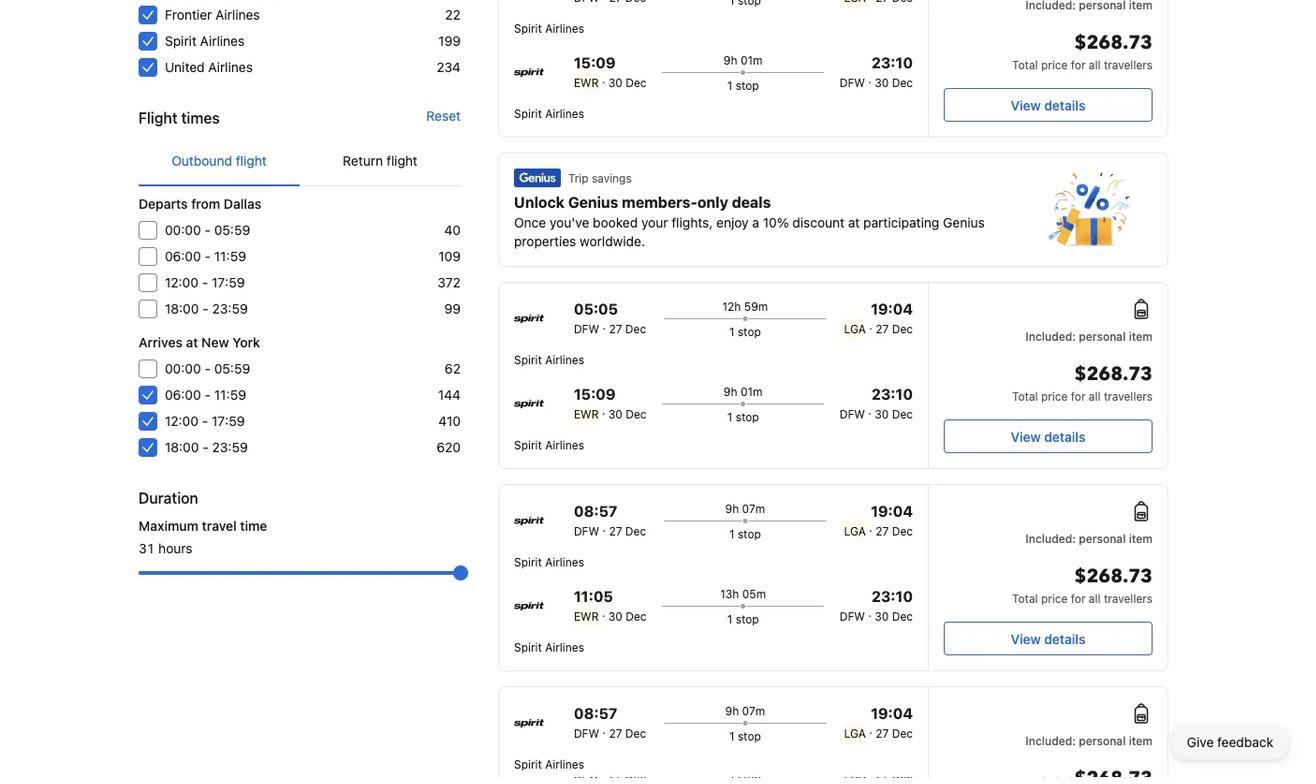 Task type: describe. For each thing, give the bounding box(es) containing it.
give feedback button
[[1172, 726, 1289, 760]]

all for 05:05
[[1089, 390, 1101, 403]]

only
[[698, 193, 728, 211]]

personal for 15:09
[[1079, 330, 1126, 343]]

12:00 for arrives
[[165, 414, 199, 429]]

1 view details button from the top
[[944, 88, 1153, 122]]

lga for 15:09
[[844, 322, 866, 335]]

17:59 for dallas
[[212, 275, 245, 290]]

return
[[343, 153, 383, 169]]

outbound flight
[[172, 153, 267, 169]]

13h 05m
[[720, 587, 766, 600]]

new
[[202, 335, 229, 350]]

departs
[[139, 196, 188, 212]]

372
[[438, 275, 461, 290]]

trip savings
[[569, 171, 632, 185]]

give feedback
[[1187, 735, 1274, 750]]

discount
[[793, 215, 845, 230]]

dec inside 05:05 dfw . 27 dec
[[626, 322, 646, 335]]

all for 08:57
[[1089, 592, 1101, 605]]

3 lga from the top
[[844, 727, 866, 740]]

flights,
[[672, 215, 713, 230]]

1 total from the top
[[1012, 58, 1038, 71]]

included: for 11:05
[[1026, 532, 1076, 545]]

19:04 lga . 27 dec for 11:05
[[844, 502, 913, 538]]

members-
[[622, 193, 698, 211]]

18:00 - 23:59 for from
[[165, 301, 248, 317]]

1 9h 07m from the top
[[725, 502, 765, 515]]

31
[[139, 541, 155, 556]]

12h 59m
[[723, 300, 768, 313]]

3 included: from the top
[[1026, 734, 1076, 747]]

10%
[[763, 215, 789, 230]]

view details for 08:57
[[1011, 631, 1086, 647]]

40
[[444, 222, 461, 238]]

12:00 - 17:59 for at
[[165, 414, 245, 429]]

enjoy
[[717, 215, 749, 230]]

18:00 for arrives
[[165, 440, 199, 455]]

included: personal item for 11:05
[[1026, 532, 1153, 545]]

maximum
[[139, 518, 199, 534]]

11:59 for dallas
[[214, 249, 246, 264]]

1 price from the top
[[1041, 58, 1068, 71]]

1 view from the top
[[1011, 97, 1041, 113]]

12h
[[723, 300, 741, 313]]

- for 410
[[202, 414, 208, 429]]

$268.73 for 08:57
[[1075, 564, 1153, 590]]

dallas
[[224, 196, 261, 212]]

05:59 for dallas
[[214, 222, 250, 238]]

1 08:57 from the top
[[574, 502, 618, 520]]

. inside 11:05 ewr . 30 dec
[[602, 606, 605, 619]]

a
[[752, 215, 760, 230]]

19:04 for 15:09
[[871, 300, 913, 318]]

unlock genius members-only deals once you've booked your flights, enjoy a 10% discount at participating genius properties worldwide.
[[514, 193, 985, 249]]

unlock
[[514, 193, 565, 211]]

1 details from the top
[[1045, 97, 1086, 113]]

1 ewr from the top
[[574, 76, 599, 89]]

00:00 - 05:59 for from
[[165, 222, 250, 238]]

- for 372
[[202, 275, 208, 290]]

9h 01m for 1st view details button from the top
[[724, 53, 763, 66]]

1 for from the top
[[1071, 58, 1086, 71]]

reset button
[[427, 107, 461, 126]]

view for 08:57
[[1011, 631, 1041, 647]]

59m
[[744, 300, 768, 313]]

19:04 for 11:05
[[871, 502, 913, 520]]

2 08:57 from the top
[[574, 705, 618, 723]]

06:00 - 11:59 for from
[[165, 249, 246, 264]]

tab list containing outbound flight
[[139, 137, 461, 187]]

participating
[[864, 215, 940, 230]]

$268.73 total price for all travellers for 05:05
[[1012, 362, 1153, 403]]

arrives
[[139, 335, 183, 350]]

1 08:57 dfw . 27 dec from the top
[[574, 502, 646, 538]]

deals
[[732, 193, 771, 211]]

time
[[240, 518, 267, 534]]

13h
[[720, 587, 739, 600]]

- for 144
[[205, 387, 211, 403]]

outbound flight button
[[139, 137, 300, 185]]

view details button for 05:05
[[944, 420, 1153, 453]]

0 horizontal spatial genius
[[568, 193, 619, 211]]

18:00 - 23:59 for at
[[165, 440, 248, 455]]

1 15:09 ewr . 30 dec from the top
[[574, 54, 647, 89]]

144
[[438, 387, 461, 403]]

23:10 dfw . 30 dec for 05:05
[[840, 385, 913, 421]]

22
[[445, 7, 461, 22]]

total for 08:57
[[1012, 592, 1038, 605]]

trip
[[569, 171, 589, 185]]

give
[[1187, 735, 1214, 750]]

- for 620
[[203, 440, 209, 455]]

23:10 for 08:57
[[872, 588, 913, 606]]

05:59 for new
[[214, 361, 250, 377]]

view for 05:05
[[1011, 429, 1041, 444]]

109
[[439, 249, 461, 264]]

from
[[191, 196, 220, 212]]

62
[[445, 361, 461, 377]]

hours
[[158, 541, 193, 556]]

06:00 for arrives
[[165, 387, 201, 403]]

worldwide.
[[580, 234, 645, 249]]

arrives at new york
[[139, 335, 260, 350]]

3 item from the top
[[1129, 734, 1153, 747]]

maximum travel time 31 hours
[[139, 518, 267, 556]]

9h 01m for 05:05 view details button
[[724, 385, 763, 398]]

united airlines
[[165, 59, 253, 75]]

york
[[232, 335, 260, 350]]

duration
[[139, 489, 198, 507]]

06:00 - 11:59 for at
[[165, 387, 246, 403]]

11:05 ewr . 30 dec
[[574, 588, 647, 623]]

2 15:09 ewr . 30 dec from the top
[[574, 385, 647, 421]]

details for 08:57
[[1045, 631, 1086, 647]]

return flight
[[343, 153, 418, 169]]

dfw inside 05:05 dfw . 27 dec
[[574, 322, 600, 335]]

3 included: personal item from the top
[[1026, 734, 1153, 747]]



Task type: vqa. For each thing, say whether or not it's contained in the screenshot.
Arrives At New York
yes



Task type: locate. For each thing, give the bounding box(es) containing it.
0 vertical spatial included: personal item
[[1026, 330, 1153, 343]]

flight inside return flight button
[[387, 153, 418, 169]]

17:59
[[212, 275, 245, 290], [212, 414, 245, 429]]

3 $268.73 from the top
[[1075, 564, 1153, 590]]

personal for 11:05
[[1079, 532, 1126, 545]]

1 vertical spatial 12:00
[[165, 414, 199, 429]]

1 07m from the top
[[742, 502, 765, 515]]

included: personal item for 15:09
[[1026, 330, 1153, 343]]

2 00:00 from the top
[[165, 361, 201, 377]]

19:04 lga . 27 dec for 15:09
[[844, 300, 913, 335]]

frontier
[[165, 7, 212, 22]]

1 vertical spatial personal
[[1079, 532, 1126, 545]]

1 vertical spatial 08:57 dfw . 27 dec
[[574, 705, 646, 740]]

times
[[181, 109, 220, 127]]

flight times
[[139, 109, 220, 127]]

30 inside 11:05 ewr . 30 dec
[[609, 610, 623, 623]]

3 details from the top
[[1045, 631, 1086, 647]]

00:00 for departs
[[165, 222, 201, 238]]

1 vertical spatial $268.73
[[1075, 362, 1153, 387]]

1 vertical spatial 11:59
[[214, 387, 246, 403]]

0 vertical spatial 23:10
[[872, 54, 913, 72]]

- for 62
[[205, 361, 211, 377]]

1 vertical spatial 18:00
[[165, 440, 199, 455]]

1 15:09 from the top
[[574, 54, 616, 72]]

1 vertical spatial 9h 07m
[[725, 704, 765, 717]]

2 vertical spatial 23:10 dfw . 30 dec
[[840, 588, 913, 623]]

1 travellers from the top
[[1104, 58, 1153, 71]]

1
[[727, 79, 733, 92], [730, 325, 735, 338], [727, 410, 733, 423], [730, 527, 735, 540], [727, 613, 733, 626], [730, 730, 735, 743]]

2 vertical spatial 23:10
[[872, 588, 913, 606]]

2 vertical spatial $268.73 total price for all travellers
[[1012, 564, 1153, 605]]

frontier airlines
[[165, 7, 260, 22]]

dec inside 11:05 ewr . 30 dec
[[626, 610, 647, 623]]

1 vertical spatial item
[[1129, 532, 1153, 545]]

savings
[[592, 171, 632, 185]]

11:59 down the new
[[214, 387, 246, 403]]

2 11:59 from the top
[[214, 387, 246, 403]]

2 vertical spatial $268.73
[[1075, 564, 1153, 590]]

00:00 - 05:59 for at
[[165, 361, 250, 377]]

0 vertical spatial genius
[[568, 193, 619, 211]]

- for 99
[[203, 301, 209, 317]]

2 view details button from the top
[[944, 420, 1153, 453]]

06:00 down departs from dallas
[[165, 249, 201, 264]]

06:00 for departs
[[165, 249, 201, 264]]

view
[[1011, 97, 1041, 113], [1011, 429, 1041, 444], [1011, 631, 1041, 647]]

1 vertical spatial 01m
[[741, 385, 763, 398]]

2 vertical spatial price
[[1041, 592, 1068, 605]]

17:59 for new
[[212, 414, 245, 429]]

1 vertical spatial 00:00
[[165, 361, 201, 377]]

1 stop
[[727, 79, 759, 92], [730, 325, 761, 338], [727, 410, 759, 423], [730, 527, 761, 540], [727, 613, 759, 626], [730, 730, 761, 743]]

travel
[[202, 518, 237, 534]]

01m
[[741, 53, 763, 66], [741, 385, 763, 398]]

2 23:10 from the top
[[872, 385, 913, 403]]

item for 11:05
[[1129, 532, 1153, 545]]

lga
[[844, 322, 866, 335], [844, 524, 866, 538], [844, 727, 866, 740]]

3 view details button from the top
[[944, 622, 1153, 656]]

2 18:00 from the top
[[165, 440, 199, 455]]

3 price from the top
[[1041, 592, 1068, 605]]

1 personal from the top
[[1079, 330, 1126, 343]]

dec
[[626, 76, 647, 89], [892, 76, 913, 89], [626, 322, 646, 335], [892, 322, 913, 335], [626, 407, 647, 421], [892, 407, 913, 421], [626, 524, 646, 538], [892, 524, 913, 538], [626, 610, 647, 623], [892, 610, 913, 623], [626, 727, 646, 740], [892, 727, 913, 740]]

1 vertical spatial 18:00 - 23:59
[[165, 440, 248, 455]]

1 18:00 - 23:59 from the top
[[165, 301, 248, 317]]

2 23:10 dfw . 30 dec from the top
[[840, 385, 913, 421]]

.
[[602, 72, 605, 85], [868, 72, 872, 85], [603, 318, 606, 332], [869, 318, 873, 332], [602, 404, 605, 417], [868, 404, 872, 417], [603, 521, 606, 534], [869, 521, 873, 534], [602, 606, 605, 619], [868, 606, 872, 619], [603, 723, 606, 736], [869, 723, 873, 736]]

00:00 down departs from dallas
[[165, 222, 201, 238]]

flight
[[236, 153, 267, 169], [387, 153, 418, 169]]

15:09 ewr . 30 dec
[[574, 54, 647, 89], [574, 385, 647, 421]]

- for 40
[[205, 222, 211, 238]]

2 personal from the top
[[1079, 532, 1126, 545]]

06:00 - 11:59
[[165, 249, 246, 264], [165, 387, 246, 403]]

1 vertical spatial lga
[[844, 524, 866, 538]]

ewr for 08:57
[[574, 610, 599, 623]]

00:00 - 05:59 down from
[[165, 222, 250, 238]]

$268.73
[[1075, 30, 1153, 56], [1075, 362, 1153, 387], [1075, 564, 1153, 590]]

00:00 - 05:59 down the new
[[165, 361, 250, 377]]

18:00 for departs
[[165, 301, 199, 317]]

1 vertical spatial 17:59
[[212, 414, 245, 429]]

travellers for 05:05
[[1104, 390, 1153, 403]]

12:00 - 17:59 for from
[[165, 275, 245, 290]]

tab list
[[139, 137, 461, 187]]

23:59 up the new
[[212, 301, 248, 317]]

1 vertical spatial 9h 01m
[[724, 385, 763, 398]]

1 vertical spatial travellers
[[1104, 390, 1153, 403]]

0 vertical spatial details
[[1045, 97, 1086, 113]]

at left the new
[[186, 335, 198, 350]]

3 view details from the top
[[1011, 631, 1086, 647]]

06:00 - 11:59 down from
[[165, 249, 246, 264]]

genius image
[[514, 169, 561, 187], [514, 169, 561, 187], [1048, 172, 1130, 247]]

2 06:00 - 11:59 from the top
[[165, 387, 246, 403]]

05m
[[742, 587, 766, 600]]

00:00 down arrives at new york
[[165, 361, 201, 377]]

view details
[[1011, 97, 1086, 113], [1011, 429, 1086, 444], [1011, 631, 1086, 647]]

0 vertical spatial 19:04 lga . 27 dec
[[844, 300, 913, 335]]

05:05 dfw . 27 dec
[[574, 300, 646, 335]]

1 06:00 - 11:59 from the top
[[165, 249, 246, 264]]

1 vertical spatial view details
[[1011, 429, 1086, 444]]

0 vertical spatial 15:09 ewr . 30 dec
[[574, 54, 647, 89]]

06:00 down arrives at new york
[[165, 387, 201, 403]]

1 included: personal item from the top
[[1026, 330, 1153, 343]]

17:59 up the new
[[212, 275, 245, 290]]

23:59 for new
[[212, 440, 248, 455]]

27
[[609, 322, 622, 335], [876, 322, 889, 335], [609, 524, 622, 538], [876, 524, 889, 538], [609, 727, 622, 740], [876, 727, 889, 740]]

1 vertical spatial 12:00 - 17:59
[[165, 414, 245, 429]]

1 vertical spatial view details button
[[944, 420, 1153, 453]]

0 vertical spatial 11:59
[[214, 249, 246, 264]]

1 all from the top
[[1089, 58, 1101, 71]]

1 12:00 from the top
[[165, 275, 199, 290]]

2 price from the top
[[1041, 390, 1068, 403]]

at right discount
[[848, 215, 860, 230]]

23:10 dfw . 30 dec
[[840, 54, 913, 89], [840, 385, 913, 421], [840, 588, 913, 623]]

view details button for 08:57
[[944, 622, 1153, 656]]

0 vertical spatial price
[[1041, 58, 1068, 71]]

2 19:04 lga . 27 dec from the top
[[844, 502, 913, 538]]

11:05
[[574, 588, 613, 606]]

0 vertical spatial total
[[1012, 58, 1038, 71]]

ewr
[[574, 76, 599, 89], [574, 407, 599, 421], [574, 610, 599, 623]]

2 ewr from the top
[[574, 407, 599, 421]]

flight for outbound flight
[[236, 153, 267, 169]]

1 vertical spatial all
[[1089, 390, 1101, 403]]

3 $268.73 total price for all travellers from the top
[[1012, 564, 1153, 605]]

2 vertical spatial view details
[[1011, 631, 1086, 647]]

1 item from the top
[[1129, 330, 1153, 343]]

0 vertical spatial 12:00
[[165, 275, 199, 290]]

details for 05:05
[[1045, 429, 1086, 444]]

included: for 15:09
[[1026, 330, 1076, 343]]

at inside unlock genius members-only deals once you've booked your flights, enjoy a 10% discount at participating genius properties worldwide.
[[848, 215, 860, 230]]

2 00:00 - 05:59 from the top
[[165, 361, 250, 377]]

1 18:00 from the top
[[165, 301, 199, 317]]

1 vertical spatial 23:59
[[212, 440, 248, 455]]

3 23:10 dfw . 30 dec from the top
[[840, 588, 913, 623]]

for for 08:57
[[1071, 592, 1086, 605]]

$268.73 total price for all travellers
[[1012, 30, 1153, 71], [1012, 362, 1153, 403], [1012, 564, 1153, 605]]

genius right the participating on the top right
[[943, 215, 985, 230]]

2 vertical spatial included: personal item
[[1026, 734, 1153, 747]]

0 vertical spatial all
[[1089, 58, 1101, 71]]

2 05:59 from the top
[[214, 361, 250, 377]]

1 23:10 dfw . 30 dec from the top
[[840, 54, 913, 89]]

ewr for 05:05
[[574, 407, 599, 421]]

1 23:10 from the top
[[872, 54, 913, 72]]

23:10 for 05:05
[[872, 385, 913, 403]]

0 vertical spatial travellers
[[1104, 58, 1153, 71]]

2 18:00 - 23:59 from the top
[[165, 440, 248, 455]]

15:09 for 1st view details button from the top
[[574, 54, 616, 72]]

0 vertical spatial view details
[[1011, 97, 1086, 113]]

2 all from the top
[[1089, 390, 1101, 403]]

00:00
[[165, 222, 201, 238], [165, 361, 201, 377]]

00:00 - 05:59
[[165, 222, 250, 238], [165, 361, 250, 377]]

199
[[438, 33, 461, 49]]

item
[[1129, 330, 1153, 343], [1129, 532, 1153, 545], [1129, 734, 1153, 747]]

0 vertical spatial at
[[848, 215, 860, 230]]

for for 05:05
[[1071, 390, 1086, 403]]

2 vertical spatial included:
[[1026, 734, 1076, 747]]

1 vertical spatial 06:00 - 11:59
[[165, 387, 246, 403]]

2 view details from the top
[[1011, 429, 1086, 444]]

1 horizontal spatial genius
[[943, 215, 985, 230]]

07m
[[742, 502, 765, 515], [742, 704, 765, 717]]

you've
[[550, 215, 589, 230]]

departs from dallas
[[139, 196, 261, 212]]

3 19:04 from the top
[[871, 705, 913, 723]]

feedback
[[1218, 735, 1274, 750]]

2 included: from the top
[[1026, 532, 1076, 545]]

1 vertical spatial details
[[1045, 429, 1086, 444]]

05:59
[[214, 222, 250, 238], [214, 361, 250, 377]]

flight right return
[[387, 153, 418, 169]]

all
[[1089, 58, 1101, 71], [1089, 390, 1101, 403], [1089, 592, 1101, 605]]

1 12:00 - 17:59 from the top
[[165, 275, 245, 290]]

3 19:04 lga . 27 dec from the top
[[844, 705, 913, 740]]

23:59 for dallas
[[212, 301, 248, 317]]

2 vertical spatial ewr
[[574, 610, 599, 623]]

3 total from the top
[[1012, 592, 1038, 605]]

0 vertical spatial 00:00
[[165, 222, 201, 238]]

0 vertical spatial 06:00 - 11:59
[[165, 249, 246, 264]]

2 17:59 from the top
[[212, 414, 245, 429]]

2 01m from the top
[[741, 385, 763, 398]]

2 details from the top
[[1045, 429, 1086, 444]]

1 01m from the top
[[741, 53, 763, 66]]

travellers for 08:57
[[1104, 592, 1153, 605]]

1 horizontal spatial flight
[[387, 153, 418, 169]]

05:59 down "york"
[[214, 361, 250, 377]]

15:09 for 05:05 view details button
[[574, 385, 616, 403]]

-
[[205, 222, 211, 238], [205, 249, 211, 264], [202, 275, 208, 290], [203, 301, 209, 317], [205, 361, 211, 377], [205, 387, 211, 403], [202, 414, 208, 429], [203, 440, 209, 455]]

11:59 for new
[[214, 387, 246, 403]]

11:59
[[214, 249, 246, 264], [214, 387, 246, 403]]

2 12:00 - 17:59 from the top
[[165, 414, 245, 429]]

0 vertical spatial 18:00 - 23:59
[[165, 301, 248, 317]]

2 flight from the left
[[387, 153, 418, 169]]

1 vertical spatial 15:09
[[574, 385, 616, 403]]

0 vertical spatial 19:04
[[871, 300, 913, 318]]

0 horizontal spatial flight
[[236, 153, 267, 169]]

12:00 up arrives at new york
[[165, 275, 199, 290]]

1 horizontal spatial at
[[848, 215, 860, 230]]

travellers
[[1104, 58, 1153, 71], [1104, 390, 1153, 403], [1104, 592, 1153, 605]]

your
[[642, 215, 668, 230]]

flight inside outbound flight button
[[236, 153, 267, 169]]

1 vertical spatial $268.73 total price for all travellers
[[1012, 362, 1153, 403]]

2 total from the top
[[1012, 390, 1038, 403]]

1 11:59 from the top
[[214, 249, 246, 264]]

0 vertical spatial personal
[[1079, 330, 1126, 343]]

1 17:59 from the top
[[212, 275, 245, 290]]

total for 05:05
[[1012, 390, 1038, 403]]

2 vertical spatial view
[[1011, 631, 1041, 647]]

12:00 - 17:59 down arrives at new york
[[165, 414, 245, 429]]

1 00:00 from the top
[[165, 222, 201, 238]]

flight up dallas
[[236, 153, 267, 169]]

1 9h 01m from the top
[[724, 53, 763, 66]]

0 vertical spatial 00:00 - 05:59
[[165, 222, 250, 238]]

stop
[[736, 79, 759, 92], [738, 325, 761, 338], [736, 410, 759, 423], [738, 527, 761, 540], [736, 613, 759, 626], [738, 730, 761, 743]]

0 vertical spatial 9h 07m
[[725, 502, 765, 515]]

0 vertical spatial 18:00
[[165, 301, 199, 317]]

0 vertical spatial 15:09
[[574, 54, 616, 72]]

price for 08:57
[[1041, 592, 1068, 605]]

05:05
[[574, 300, 618, 318]]

1 vertical spatial 06:00
[[165, 387, 201, 403]]

1 vertical spatial view
[[1011, 429, 1041, 444]]

23:59
[[212, 301, 248, 317], [212, 440, 248, 455]]

410
[[439, 414, 461, 429]]

0 vertical spatial $268.73
[[1075, 30, 1153, 56]]

1 vertical spatial 00:00 - 05:59
[[165, 361, 250, 377]]

2 $268.73 from the top
[[1075, 362, 1153, 387]]

19:04
[[871, 300, 913, 318], [871, 502, 913, 520], [871, 705, 913, 723]]

27 inside 05:05 dfw . 27 dec
[[609, 322, 622, 335]]

1 vertical spatial 23:10
[[872, 385, 913, 403]]

620
[[437, 440, 461, 455]]

ewr inside 11:05 ewr . 30 dec
[[574, 610, 599, 623]]

1 $268.73 from the top
[[1075, 30, 1153, 56]]

05:59 down dallas
[[214, 222, 250, 238]]

18:00 up duration
[[165, 440, 199, 455]]

3 all from the top
[[1089, 592, 1101, 605]]

2 06:00 from the top
[[165, 387, 201, 403]]

234
[[437, 59, 461, 75]]

0 vertical spatial 23:10 dfw . 30 dec
[[840, 54, 913, 89]]

1 vertical spatial 07m
[[742, 704, 765, 717]]

1 19:04 lga . 27 dec from the top
[[844, 300, 913, 335]]

0 vertical spatial lga
[[844, 322, 866, 335]]

genius down trip savings
[[568, 193, 619, 211]]

30
[[609, 76, 623, 89], [875, 76, 889, 89], [609, 407, 623, 421], [875, 407, 889, 421], [609, 610, 623, 623], [875, 610, 889, 623]]

details
[[1045, 97, 1086, 113], [1045, 429, 1086, 444], [1045, 631, 1086, 647]]

$268.73 for 05:05
[[1075, 362, 1153, 387]]

0 vertical spatial 08:57 dfw . 27 dec
[[574, 502, 646, 538]]

1 vertical spatial total
[[1012, 390, 1038, 403]]

23:10 dfw . 30 dec for 08:57
[[840, 588, 913, 623]]

2 07m from the top
[[742, 704, 765, 717]]

2 for from the top
[[1071, 390, 1086, 403]]

06:00 - 11:59 down arrives at new york
[[165, 387, 246, 403]]

properties
[[514, 234, 576, 249]]

2 vertical spatial for
[[1071, 592, 1086, 605]]

18:00 up arrives at new york
[[165, 301, 199, 317]]

lga for 11:05
[[844, 524, 866, 538]]

23:10
[[872, 54, 913, 72], [872, 385, 913, 403], [872, 588, 913, 606]]

return flight button
[[300, 137, 461, 185]]

18:00 - 23:59 up arrives at new york
[[165, 301, 248, 317]]

12:00 up duration
[[165, 414, 199, 429]]

12:00 - 17:59 up arrives at new york
[[165, 275, 245, 290]]

2 15:09 from the top
[[574, 385, 616, 403]]

18:00 - 23:59
[[165, 301, 248, 317], [165, 440, 248, 455]]

23:59 up 'travel'
[[212, 440, 248, 455]]

2 item from the top
[[1129, 532, 1153, 545]]

99
[[444, 301, 461, 317]]

1 vertical spatial 19:04
[[871, 502, 913, 520]]

1 05:59 from the top
[[214, 222, 250, 238]]

1 vertical spatial price
[[1041, 390, 1068, 403]]

2 23:59 from the top
[[212, 440, 248, 455]]

0 vertical spatial 07m
[[742, 502, 765, 515]]

2 vertical spatial travellers
[[1104, 592, 1153, 605]]

flight
[[139, 109, 178, 127]]

0 vertical spatial 9h 01m
[[724, 53, 763, 66]]

2 vertical spatial all
[[1089, 592, 1101, 605]]

1 vertical spatial genius
[[943, 215, 985, 230]]

once
[[514, 215, 546, 230]]

0 horizontal spatial at
[[186, 335, 198, 350]]

1 vertical spatial at
[[186, 335, 198, 350]]

2 9h 01m from the top
[[724, 385, 763, 398]]

1 vertical spatial included:
[[1026, 532, 1076, 545]]

9h 07m
[[725, 502, 765, 515], [725, 704, 765, 717]]

booked
[[593, 215, 638, 230]]

$268.73 total price for all travellers for 08:57
[[1012, 564, 1153, 605]]

2 view from the top
[[1011, 429, 1041, 444]]

0 vertical spatial item
[[1129, 330, 1153, 343]]

2 vertical spatial view details button
[[944, 622, 1153, 656]]

view details for 05:05
[[1011, 429, 1086, 444]]

. inside 05:05 dfw . 27 dec
[[603, 318, 606, 332]]

1 19:04 from the top
[[871, 300, 913, 318]]

2 12:00 from the top
[[165, 414, 199, 429]]

3 view from the top
[[1011, 631, 1041, 647]]

17:59 down the new
[[212, 414, 245, 429]]

spirit
[[514, 22, 542, 35], [165, 33, 197, 49], [514, 107, 542, 120], [514, 353, 542, 366], [514, 438, 542, 451], [514, 555, 542, 569], [514, 641, 542, 654], [514, 758, 542, 771]]

18:00 - 23:59 up duration
[[165, 440, 248, 455]]

1 vertical spatial 19:04 lga . 27 dec
[[844, 502, 913, 538]]

1 vertical spatial 23:10 dfw . 30 dec
[[840, 385, 913, 421]]

18:00
[[165, 301, 199, 317], [165, 440, 199, 455]]

0 vertical spatial 01m
[[741, 53, 763, 66]]

2 travellers from the top
[[1104, 390, 1153, 403]]

1 lga from the top
[[844, 322, 866, 335]]

1 included: from the top
[[1026, 330, 1076, 343]]

2 vertical spatial 19:04
[[871, 705, 913, 723]]

outbound
[[172, 153, 232, 169]]

2 vertical spatial details
[[1045, 631, 1086, 647]]

at
[[848, 215, 860, 230], [186, 335, 198, 350]]

12:00 - 17:59
[[165, 275, 245, 290], [165, 414, 245, 429]]

united
[[165, 59, 205, 75]]

0 vertical spatial 12:00 - 17:59
[[165, 275, 245, 290]]

1 vertical spatial 15:09 ewr . 30 dec
[[574, 385, 647, 421]]

1 view details from the top
[[1011, 97, 1086, 113]]

total
[[1012, 58, 1038, 71], [1012, 390, 1038, 403], [1012, 592, 1038, 605]]

price for 05:05
[[1041, 390, 1068, 403]]

0 vertical spatial view
[[1011, 97, 1041, 113]]

2 vertical spatial 19:04 lga . 27 dec
[[844, 705, 913, 740]]

0 vertical spatial for
[[1071, 58, 1086, 71]]

1 23:59 from the top
[[212, 301, 248, 317]]

00:00 for arrives
[[165, 361, 201, 377]]

1 flight from the left
[[236, 153, 267, 169]]

- for 109
[[205, 249, 211, 264]]

2 included: personal item from the top
[[1026, 532, 1153, 545]]

item for 15:09
[[1129, 330, 1153, 343]]

3 ewr from the top
[[574, 610, 599, 623]]

19:04 lga . 27 dec
[[844, 300, 913, 335], [844, 502, 913, 538], [844, 705, 913, 740]]

11:59 down dallas
[[214, 249, 246, 264]]

0 vertical spatial 23:59
[[212, 301, 248, 317]]

flight for return flight
[[387, 153, 418, 169]]

spirit airlines
[[514, 22, 584, 35], [165, 33, 245, 49], [514, 107, 584, 120], [514, 353, 584, 366], [514, 438, 584, 451], [514, 555, 584, 569], [514, 641, 584, 654], [514, 758, 584, 771]]

3 23:10 from the top
[[872, 588, 913, 606]]

1 $268.73 total price for all travellers from the top
[[1012, 30, 1153, 71]]

1 06:00 from the top
[[165, 249, 201, 264]]

12:00
[[165, 275, 199, 290], [165, 414, 199, 429]]

1 vertical spatial for
[[1071, 390, 1086, 403]]

1 vertical spatial 05:59
[[214, 361, 250, 377]]

2 vertical spatial lga
[[844, 727, 866, 740]]

2 08:57 dfw . 27 dec from the top
[[574, 705, 646, 740]]

3 personal from the top
[[1079, 734, 1126, 747]]

0 vertical spatial 05:59
[[214, 222, 250, 238]]

reset
[[427, 108, 461, 124]]

included:
[[1026, 330, 1076, 343], [1026, 532, 1076, 545], [1026, 734, 1076, 747]]

2 9h 07m from the top
[[725, 704, 765, 717]]

15:09
[[574, 54, 616, 72], [574, 385, 616, 403]]

2 vertical spatial total
[[1012, 592, 1038, 605]]

12:00 for departs
[[165, 275, 199, 290]]

2 lga from the top
[[844, 524, 866, 538]]



